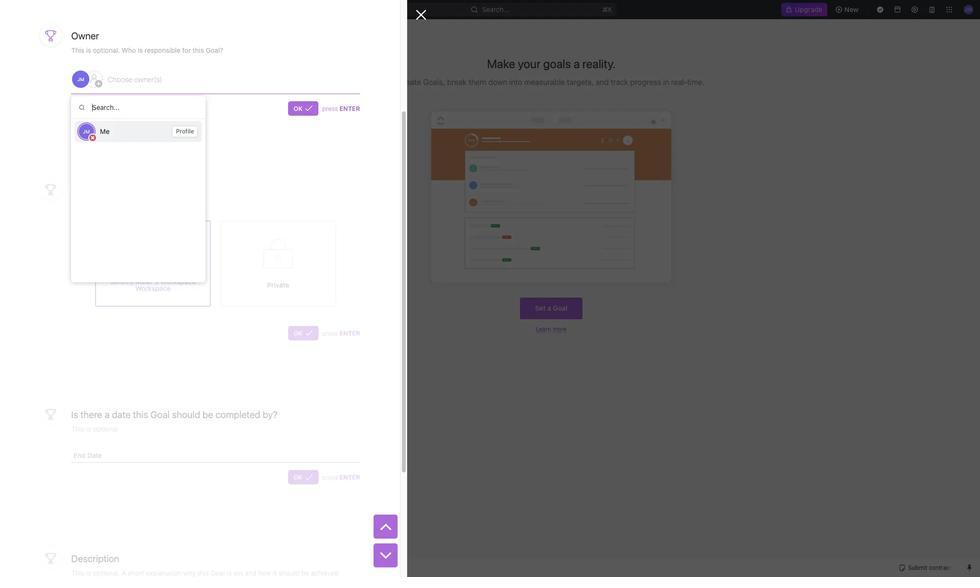 Task type: vqa. For each thing, say whether or not it's contained in the screenshot.
dialog containing Owner
yes



Task type: describe. For each thing, give the bounding box(es) containing it.
0 vertical spatial a
[[574, 57, 580, 71]]

1 vertical spatial jm
[[83, 129, 90, 134]]

break
[[447, 78, 467, 86]]

agency management link
[[23, 216, 116, 232]]

small client projects link
[[29, 445, 93, 460]]

date
[[112, 409, 131, 420]]

miller's
[[136, 278, 159, 286]]

⌘k
[[602, 5, 613, 13]]

ok for is there a date this goal should be completed by?
[[294, 474, 303, 481]]

make
[[487, 57, 515, 71]]

jeremy
[[110, 278, 134, 286]]

goals,
[[423, 78, 445, 86]]

2 ok from the top
[[294, 329, 303, 337]]

owner(s)
[[134, 75, 162, 83]]

completed
[[216, 409, 260, 420]]

of
[[50, 252, 57, 260]]

real-
[[671, 78, 688, 86]]

agency
[[23, 220, 46, 228]]

your
[[518, 57, 541, 71]]

by?
[[263, 409, 278, 420]]

ok for owner
[[294, 105, 303, 112]]

2 enter from the top
[[340, 329, 360, 337]]

profile button
[[172, 126, 198, 137]]

make your goals a reality.
[[487, 57, 616, 71]]

2 ok button from the top
[[288, 326, 319, 340]]

progress
[[631, 78, 661, 86]]

press for owner
[[322, 105, 338, 112]]

be
[[203, 409, 213, 420]]

upgrade link
[[782, 3, 827, 16]]

create goals, break them down into measurable targets, and track progress in real-time.
[[398, 78, 705, 86]]

press enter for is there a date this goal should be completed by?
[[322, 474, 360, 481]]

management
[[48, 220, 89, 228]]

learn more link
[[536, 325, 567, 333]]

down
[[489, 78, 507, 86]]

in
[[663, 78, 669, 86]]

new
[[845, 5, 859, 13]]

private
[[267, 281, 289, 289]]

into
[[510, 78, 523, 86]]

goal inside dialog
[[150, 409, 170, 420]]

learn
[[536, 325, 551, 333]]

choose
[[108, 75, 133, 83]]

learn more
[[536, 325, 567, 333]]

and
[[596, 78, 609, 86]]

2 press from the top
[[322, 329, 338, 337]]

jm button
[[71, 70, 104, 89]]

set
[[535, 304, 546, 312]]

scope of work
[[29, 252, 74, 260]]



Task type: locate. For each thing, give the bounding box(es) containing it.
measurable
[[525, 78, 565, 86]]

new button
[[831, 2, 865, 17]]

sidebar navigation
[[0, 19, 122, 577]]

press
[[322, 105, 338, 112], [322, 329, 338, 337], [322, 474, 338, 481]]

there
[[80, 409, 102, 420]]

ok button
[[288, 101, 319, 116], [288, 326, 319, 340], [288, 470, 319, 485]]

dialog
[[0, 0, 427, 577]]

0 vertical spatial ok
[[294, 105, 303, 112]]

them
[[469, 78, 487, 86]]

create
[[398, 78, 421, 86]]

3 ok from the top
[[294, 474, 303, 481]]

enter for is there a date this goal should be completed by?
[[340, 474, 360, 481]]

projects
[[67, 448, 93, 456]]

1 vertical spatial ok button
[[288, 326, 319, 340]]

0 vertical spatial goal
[[553, 304, 568, 312]]

3 ok button from the top
[[288, 470, 319, 485]]

work
[[58, 252, 74, 260]]

a up targets,
[[574, 57, 580, 71]]

more
[[553, 325, 567, 333]]

small
[[29, 448, 46, 456]]

press for is there a date this goal should be completed by?
[[322, 474, 338, 481]]

2 vertical spatial a
[[105, 409, 110, 420]]

is
[[71, 409, 78, 420]]

goal
[[553, 304, 568, 312], [150, 409, 170, 420]]

this
[[133, 409, 148, 420]]

jm
[[77, 76, 84, 82], [83, 129, 90, 134]]

goal right set
[[553, 304, 568, 312]]

0 vertical spatial press enter
[[322, 105, 360, 112]]

Search... text field
[[71, 96, 206, 119]]

small client projects
[[29, 448, 93, 456]]

1 horizontal spatial a
[[548, 304, 551, 312]]

1 ok button from the top
[[288, 101, 319, 116]]

jm left me
[[83, 129, 90, 134]]

tree
[[4, 183, 118, 526]]

3 press from the top
[[322, 474, 338, 481]]

profile
[[176, 128, 194, 135]]

a right set
[[548, 304, 551, 312]]

1 vertical spatial press
[[322, 329, 338, 337]]

0 horizontal spatial goal
[[150, 409, 170, 420]]

press enter
[[322, 105, 360, 112], [322, 329, 360, 337], [322, 474, 360, 481]]

ok button for owner
[[288, 101, 319, 116]]

a inside dialog
[[105, 409, 110, 420]]

set a goal
[[535, 304, 568, 312]]

1 vertical spatial press enter
[[322, 329, 360, 337]]

1 enter from the top
[[340, 105, 360, 112]]

1 horizontal spatial goal
[[553, 304, 568, 312]]

choose owner(s)
[[108, 75, 162, 83]]

ok button for is there a date this goal should be completed by?
[[288, 470, 319, 485]]

0 vertical spatial press
[[322, 105, 338, 112]]

dialog containing owner
[[0, 0, 427, 577]]

enter for owner
[[340, 105, 360, 112]]

1 vertical spatial enter
[[340, 329, 360, 337]]

search...
[[482, 5, 510, 13]]

goals
[[543, 57, 571, 71]]

2 vertical spatial press enter
[[322, 474, 360, 481]]

jm inside dropdown button
[[77, 76, 84, 82]]

scope of work link
[[29, 249, 91, 264]]

description
[[71, 554, 119, 565]]

1 vertical spatial ok
[[294, 329, 303, 337]]

workspace
[[160, 278, 196, 286], [135, 284, 171, 292]]

1 vertical spatial a
[[548, 304, 551, 312]]

agency management
[[23, 220, 89, 228]]

jeremy miller's workspace workspace
[[110, 278, 196, 292]]

2 vertical spatial ok
[[294, 474, 303, 481]]

owner
[[71, 30, 99, 41]]

workspace right "jeremy"
[[135, 284, 171, 292]]

2 press enter from the top
[[322, 329, 360, 337]]

enter
[[340, 105, 360, 112], [340, 329, 360, 337], [340, 474, 360, 481]]

targets,
[[567, 78, 594, 86]]

0 vertical spatial jm
[[77, 76, 84, 82]]

a
[[574, 57, 580, 71], [548, 304, 551, 312], [105, 409, 110, 420]]

time.
[[688, 78, 705, 86]]

tree containing agency management
[[4, 183, 118, 526]]

2 horizontal spatial a
[[574, 57, 580, 71]]

0 vertical spatial enter
[[340, 105, 360, 112]]

track
[[611, 78, 629, 86]]

2 vertical spatial ok button
[[288, 470, 319, 485]]

ok
[[294, 105, 303, 112], [294, 329, 303, 337], [294, 474, 303, 481]]

1 vertical spatial goal
[[150, 409, 170, 420]]

3 enter from the top
[[340, 474, 360, 481]]

is there a date this goal should be completed by?
[[71, 409, 278, 420]]

jm left choose
[[77, 76, 84, 82]]

2 vertical spatial press
[[322, 474, 338, 481]]

workspace right miller's
[[160, 278, 196, 286]]

upgrade
[[795, 5, 823, 13]]

3 press enter from the top
[[322, 474, 360, 481]]

0 horizontal spatial a
[[105, 409, 110, 420]]

2 vertical spatial enter
[[340, 474, 360, 481]]

a left date
[[105, 409, 110, 420]]

goal right this
[[150, 409, 170, 420]]

1 press enter from the top
[[322, 105, 360, 112]]

should
[[172, 409, 200, 420]]

1 press from the top
[[322, 105, 338, 112]]

0 vertical spatial ok button
[[288, 101, 319, 116]]

me
[[100, 127, 110, 135]]

scope
[[29, 252, 48, 260]]

press enter for owner
[[322, 105, 360, 112]]

tree inside sidebar navigation
[[4, 183, 118, 526]]

reality.
[[583, 57, 616, 71]]

1 ok from the top
[[294, 105, 303, 112]]

client
[[48, 448, 65, 456]]



